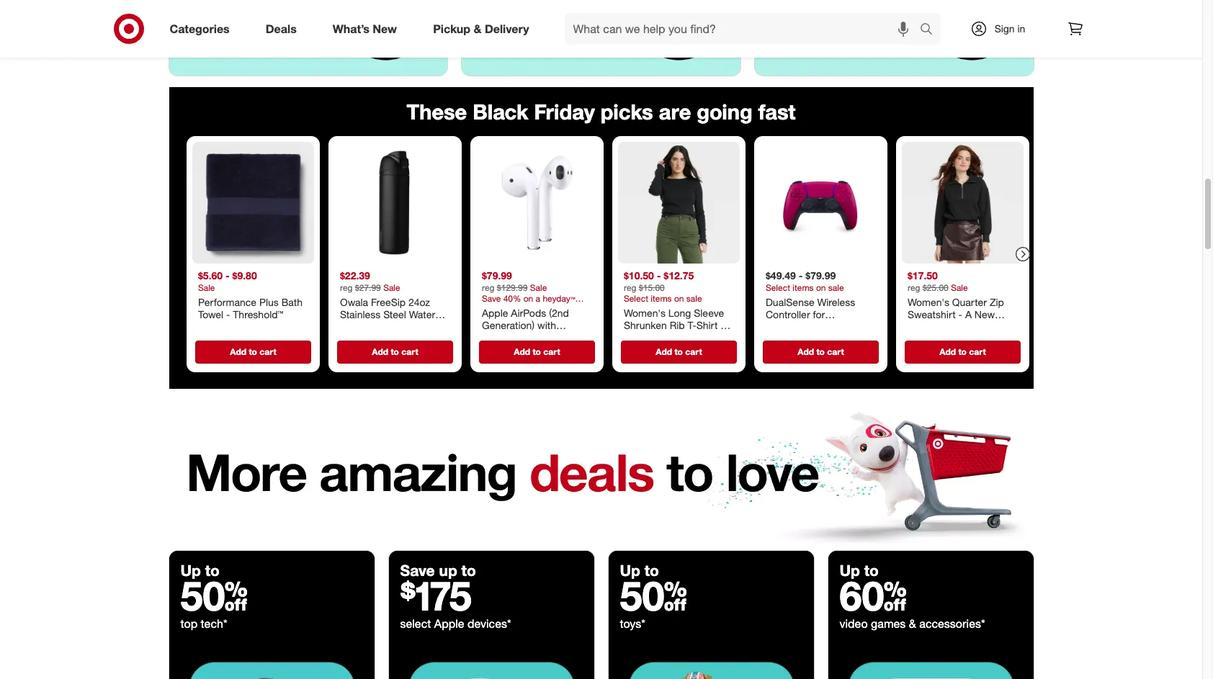 Task type: describe. For each thing, give the bounding box(es) containing it.
$49.49
[[766, 270, 796, 282]]

these black friday picks are going fast
[[407, 99, 796, 124]]

these
[[407, 99, 467, 124]]

towel
[[198, 308, 223, 321]]

owala
[[340, 296, 368, 308]]

search button
[[914, 13, 948, 48]]

what's new link
[[321, 13, 415, 45]]

50 for toys*
[[620, 572, 688, 621]]

$17.50
[[908, 270, 938, 282]]

add to cart for women's quarter zip sweatshirt - a new day™
[[940, 346, 986, 357]]

performance
[[198, 296, 256, 308]]

(2nd
[[549, 307, 569, 319]]

search
[[914, 23, 948, 37]]

airpods
[[511, 307, 546, 319]]

deals
[[266, 21, 297, 36]]

target black friday image for toys*
[[609, 643, 814, 680]]

$5.60
[[198, 270, 222, 282]]

apple airpods (2nd generation) with charging case
[[482, 307, 569, 344]]

to up games
[[865, 562, 879, 581]]

for
[[813, 308, 825, 321]]

$27.99
[[355, 282, 381, 293]]

to up toys*
[[645, 562, 660, 581]]

cart for performance plus bath towel - threshold™
[[259, 346, 276, 357]]

to down thread™
[[675, 346, 683, 357]]

$9.80
[[232, 270, 257, 282]]

video
[[840, 617, 868, 632]]

up for toys*
[[620, 562, 641, 581]]

$129.99
[[497, 282, 528, 293]]

what's new
[[333, 21, 397, 36]]

sale inside $10.50 - $12.75 reg $15.00 select items on sale women's long sleeve shrunken rib t-shirt - universal thread™
[[687, 293, 702, 304]]

shrunken
[[624, 319, 667, 332]]

$22.39 reg $27.99 sale owala freesip 24oz stainless steel water bottle
[[340, 270, 435, 333]]

add to cart for women's long sleeve shrunken rib t-shirt - universal thread™
[[656, 346, 702, 357]]

0 vertical spatial &
[[474, 21, 482, 36]]

reg for $79.99
[[482, 282, 495, 293]]

50 for top tech*
[[181, 572, 248, 621]]

add to cart button for owala freesip 24oz stainless steel water bottle
[[337, 341, 453, 364]]

1 vertical spatial &
[[910, 617, 917, 632]]

going
[[697, 99, 753, 124]]

to down 5
[[817, 346, 825, 357]]

add for dualsense wireless controller for playstation 5
[[798, 346, 814, 357]]

- inside $49.49 - $79.99 select items on sale dualsense wireless controller for playstation 5
[[799, 270, 803, 282]]

select
[[400, 617, 431, 632]]

top tech*
[[181, 617, 228, 632]]

generation)
[[482, 319, 535, 332]]

cart for owala freesip 24oz stainless steel water bottle
[[401, 346, 418, 357]]

sale inside $49.49 - $79.99 select items on sale dualsense wireless controller for playstation 5
[[829, 282, 844, 293]]

quarter
[[953, 296, 987, 308]]

add to cart button for women's long sleeve shrunken rib t-shirt - universal thread™
[[621, 341, 737, 364]]

items inside $49.49 - $79.99 select items on sale dualsense wireless controller for playstation 5
[[793, 282, 814, 293]]

fast
[[759, 99, 796, 124]]

reg for $17.50
[[908, 282, 921, 293]]

to down threshold™
[[249, 346, 257, 357]]

to down "case"
[[533, 346, 541, 357]]

water
[[409, 308, 435, 321]]

on inside $49.49 - $79.99 select items on sale dualsense wireless controller for playstation 5
[[816, 282, 826, 293]]

charging
[[482, 332, 523, 344]]

shirt
[[696, 319, 718, 332]]

$25.00
[[923, 282, 949, 293]]

categories
[[170, 21, 230, 36]]

are
[[659, 99, 692, 124]]

dualsense
[[766, 296, 815, 308]]

zip
[[990, 296, 1004, 308]]

60
[[840, 572, 907, 621]]

- inside $17.50 reg $25.00 sale women's quarter zip sweatshirt - a new day™
[[959, 308, 963, 321]]

select inside $49.49 - $79.99 select items on sale dualsense wireless controller for playstation 5
[[766, 282, 790, 293]]

carousel region
[[169, 87, 1034, 404]]

up to for video games & accessories*
[[840, 562, 879, 581]]

cart for dualsense wireless controller for playstation 5
[[827, 346, 844, 357]]

categories link
[[158, 13, 248, 45]]

add for owala freesip 24oz stainless steel water bottle
[[372, 346, 388, 357]]

$10.50
[[624, 270, 654, 282]]

black
[[473, 99, 529, 124]]

What can we help you find? suggestions appear below search field
[[565, 13, 924, 45]]

video games & accessories*
[[840, 617, 986, 632]]

devices*
[[468, 617, 512, 632]]

controller
[[766, 308, 810, 321]]

with
[[537, 319, 556, 332]]

women's inside $10.50 - $12.75 reg $15.00 select items on sale women's long sleeve shrunken rib t-shirt - universal thread™
[[624, 307, 666, 319]]

delivery
[[485, 21, 530, 36]]

owala freesip 24oz stainless steel water bottle image
[[334, 142, 456, 264]]

$5.60 - $9.80 sale performance plus bath towel - threshold™
[[198, 270, 302, 321]]

add to cart for owala freesip 24oz stainless steel water bottle
[[372, 346, 418, 357]]

freesip
[[371, 296, 406, 308]]

sign in link
[[958, 13, 1048, 45]]

add for apple airpods (2nd generation) with charging case
[[514, 346, 530, 357]]

$22.39
[[340, 270, 370, 282]]

pickup & delivery
[[433, 21, 530, 36]]

add to cart for performance plus bath towel - threshold™
[[230, 346, 276, 357]]

$12.75
[[664, 270, 694, 282]]

up to for top tech*
[[181, 562, 220, 581]]

up to for toys*
[[620, 562, 660, 581]]

a
[[966, 308, 972, 321]]

in
[[1018, 22, 1026, 35]]

dualsense wireless controller for playstation 5 image
[[760, 142, 882, 264]]

select inside $10.50 - $12.75 reg $15.00 select items on sale women's long sleeve shrunken rib t-shirt - universal thread™
[[624, 293, 648, 304]]

add to cart button for dualsense wireless controller for playstation 5
[[763, 341, 879, 364]]

5
[[820, 321, 825, 333]]



Task type: locate. For each thing, give the bounding box(es) containing it.
6 add from the left
[[940, 346, 956, 357]]

thread™
[[668, 332, 705, 344]]

t-
[[688, 319, 696, 332]]

to down a
[[959, 346, 967, 357]]

sale
[[198, 282, 215, 293], [383, 282, 400, 293], [530, 282, 547, 293], [951, 282, 968, 293]]

1 add to cart from the left
[[230, 346, 276, 357]]

- down performance
[[226, 308, 230, 321]]

1 horizontal spatial sale
[[829, 282, 844, 293]]

save up to
[[400, 562, 476, 581]]

add for performance plus bath towel - threshold™
[[230, 346, 246, 357]]

on inside $10.50 - $12.75 reg $15.00 select items on sale women's long sleeve shrunken rib t-shirt - universal thread™
[[674, 293, 684, 304]]

items
[[793, 282, 814, 293], [651, 293, 672, 304]]

sale up long at right
[[687, 293, 702, 304]]

3 up to from the left
[[840, 562, 879, 581]]

cart down "case"
[[543, 346, 560, 357]]

1 add to cart button from the left
[[195, 341, 311, 364]]

2 reg from the left
[[482, 282, 495, 293]]

cart down thread™
[[685, 346, 702, 357]]

1 $79.99 from the left
[[482, 270, 512, 282]]

3 target black friday image from the left
[[609, 643, 814, 680]]

$15.00
[[639, 282, 665, 293]]

4 sale from the left
[[951, 282, 968, 293]]

cart for women's long sleeve shrunken rib t-shirt - universal thread™
[[685, 346, 702, 357]]

1 horizontal spatial apple
[[482, 307, 508, 319]]

games
[[872, 617, 906, 632]]

add for women's quarter zip sweatshirt - a new day™
[[940, 346, 956, 357]]

reg inside $22.39 reg $27.99 sale owala freesip 24oz stainless steel water bottle
[[340, 282, 352, 293]]

0 horizontal spatial new
[[373, 21, 397, 36]]

case
[[526, 332, 549, 344]]

1 vertical spatial new
[[975, 308, 995, 321]]

sale for $9.80
[[198, 282, 215, 293]]

sale inside $79.99 reg $129.99 sale
[[530, 282, 547, 293]]

1 horizontal spatial women's
[[908, 296, 950, 308]]

- left a
[[959, 308, 963, 321]]

top
[[181, 617, 198, 632]]

to up tech* at the left
[[205, 562, 220, 581]]

4 add to cart button from the left
[[621, 341, 737, 364]]

3 add to cart button from the left
[[479, 341, 595, 364]]

add to cart button down 5
[[763, 341, 879, 364]]

add to cart button down rib
[[621, 341, 737, 364]]

3 add to cart from the left
[[514, 346, 560, 357]]

5 add to cart from the left
[[798, 346, 844, 357]]

add for women's long sleeve shrunken rib t-shirt - universal thread™
[[656, 346, 672, 357]]

universal
[[624, 332, 666, 344]]

cart down "wireless"
[[827, 346, 844, 357]]

select down $10.50
[[624, 293, 648, 304]]

$10.50 - $12.75 reg $15.00 select items on sale women's long sleeve shrunken rib t-shirt - universal thread™
[[624, 270, 725, 344]]

target black friday image for video games & accessories*
[[829, 643, 1034, 680]]

0 horizontal spatial apple
[[435, 617, 465, 632]]

add to cart down steel
[[372, 346, 418, 357]]

target black friday image for top tech*
[[169, 643, 374, 680]]

cart
[[259, 346, 276, 357], [401, 346, 418, 357], [543, 346, 560, 357], [685, 346, 702, 357], [827, 346, 844, 357], [969, 346, 986, 357]]

5 add from the left
[[798, 346, 814, 357]]

up
[[439, 562, 458, 581]]

2 horizontal spatial up to
[[840, 562, 879, 581]]

more amazing deals to love image
[[169, 404, 1034, 552]]

cart for women's quarter zip sweatshirt - a new day™
[[969, 346, 986, 357]]

up up toys*
[[620, 562, 641, 581]]

playstation
[[766, 321, 817, 333]]

plus
[[259, 296, 278, 308]]

6 cart from the left
[[969, 346, 986, 357]]

deals link
[[254, 13, 315, 45]]

add to cart down a
[[940, 346, 986, 357]]

apple right select
[[435, 617, 465, 632]]

threshold™
[[233, 308, 283, 321]]

1 reg from the left
[[340, 282, 352, 293]]

add to cart button down steel
[[337, 341, 453, 364]]

0 horizontal spatial women's
[[624, 307, 666, 319]]

0 horizontal spatial up to
[[181, 562, 220, 581]]

to right up
[[462, 562, 476, 581]]

4 add to cart from the left
[[656, 346, 702, 357]]

accessories*
[[920, 617, 986, 632]]

sweatshirt
[[908, 308, 956, 321]]

3 sale from the left
[[530, 282, 547, 293]]

0 vertical spatial apple
[[482, 307, 508, 319]]

add to cart down threshold™
[[230, 346, 276, 357]]

women's long sleeve shrunken rib t-shirt - universal thread™ image
[[618, 142, 740, 264]]

sign
[[995, 22, 1015, 35]]

& right pickup
[[474, 21, 482, 36]]

reg down $22.39
[[340, 282, 352, 293]]

2 add from the left
[[372, 346, 388, 357]]

add to cart down "case"
[[514, 346, 560, 357]]

1 vertical spatial apple
[[435, 617, 465, 632]]

reg down "$17.50"
[[908, 282, 921, 293]]

up to
[[181, 562, 220, 581], [620, 562, 660, 581], [840, 562, 879, 581]]

day™
[[908, 321, 931, 333]]

3 cart from the left
[[543, 346, 560, 357]]

reg for $22.39
[[340, 282, 352, 293]]

sale
[[829, 282, 844, 293], [687, 293, 702, 304]]

cart down a
[[969, 346, 986, 357]]

add to cart for dualsense wireless controller for playstation 5
[[798, 346, 844, 357]]

select down $49.49
[[766, 282, 790, 293]]

add down sweatshirt
[[940, 346, 956, 357]]

0 horizontal spatial on
[[674, 293, 684, 304]]

on up long at right
[[674, 293, 684, 304]]

women's
[[908, 296, 950, 308], [624, 307, 666, 319]]

-
[[225, 270, 229, 282], [657, 270, 661, 282], [799, 270, 803, 282], [226, 308, 230, 321], [959, 308, 963, 321], [721, 319, 725, 332]]

50
[[181, 572, 248, 621], [620, 572, 688, 621]]

5 add to cart button from the left
[[763, 341, 879, 364]]

add down threshold™
[[230, 346, 246, 357]]

1 horizontal spatial up
[[620, 562, 641, 581]]

1 target black friday image from the left
[[169, 643, 374, 680]]

& right games
[[910, 617, 917, 632]]

picks
[[601, 99, 654, 124]]

1 horizontal spatial new
[[975, 308, 995, 321]]

sale right the $129.99
[[530, 282, 547, 293]]

reg left the $129.99
[[482, 282, 495, 293]]

sleeve
[[694, 307, 724, 319]]

sale down $5.60
[[198, 282, 215, 293]]

$79.99 inside $49.49 - $79.99 select items on sale dualsense wireless controller for playstation 5
[[806, 270, 836, 282]]

sale up quarter
[[951, 282, 968, 293]]

add down "case"
[[514, 346, 530, 357]]

women's up 'shrunken'
[[624, 307, 666, 319]]

add down universal
[[656, 346, 672, 357]]

select
[[766, 282, 790, 293], [624, 293, 648, 304]]

sale for $25.00
[[951, 282, 968, 293]]

new inside $17.50 reg $25.00 sale women's quarter zip sweatshirt - a new day™
[[975, 308, 995, 321]]

1 up from the left
[[181, 562, 201, 581]]

add
[[230, 346, 246, 357], [372, 346, 388, 357], [514, 346, 530, 357], [656, 346, 672, 357], [798, 346, 814, 357], [940, 346, 956, 357]]

up to up toys*
[[620, 562, 660, 581]]

2 add to cart from the left
[[372, 346, 418, 357]]

sale for $27.99
[[383, 282, 400, 293]]

new right a
[[975, 308, 995, 321]]

$49.49 - $79.99 select items on sale dualsense wireless controller for playstation 5
[[766, 270, 855, 333]]

1 horizontal spatial up to
[[620, 562, 660, 581]]

2 sale from the left
[[383, 282, 400, 293]]

cart for apple airpods (2nd generation) with charging case
[[543, 346, 560, 357]]

0 horizontal spatial 50
[[181, 572, 248, 621]]

sale inside $22.39 reg $27.99 sale owala freesip 24oz stainless steel water bottle
[[383, 282, 400, 293]]

$79.99 inside $79.99 reg $129.99 sale
[[482, 270, 512, 282]]

2 50 from the left
[[620, 572, 688, 621]]

new inside 'link'
[[373, 21, 397, 36]]

sale up the freesip
[[383, 282, 400, 293]]

apple inside "apple airpods (2nd generation) with charging case"
[[482, 307, 508, 319]]

sale inside "$5.60 - $9.80 sale performance plus bath towel - threshold™"
[[198, 282, 215, 293]]

2 horizontal spatial up
[[840, 562, 861, 581]]

performance plus bath towel - threshold™ image
[[192, 142, 314, 264]]

steel
[[383, 308, 406, 321]]

women's inside $17.50 reg $25.00 sale women's quarter zip sweatshirt - a new day™
[[908, 296, 950, 308]]

6 add to cart from the left
[[940, 346, 986, 357]]

add to cart for apple airpods (2nd generation) with charging case
[[514, 346, 560, 357]]

add to cart button for apple airpods (2nd generation) with charging case
[[479, 341, 595, 364]]

add to cart down thread™
[[656, 346, 702, 357]]

add down playstation
[[798, 346, 814, 357]]

2 $79.99 from the left
[[806, 270, 836, 282]]

add to cart
[[230, 346, 276, 357], [372, 346, 418, 357], [514, 346, 560, 357], [656, 346, 702, 357], [798, 346, 844, 357], [940, 346, 986, 357]]

- right $5.60
[[225, 270, 229, 282]]

women's up sweatshirt
[[908, 296, 950, 308]]

1 horizontal spatial 50
[[620, 572, 688, 621]]

1 50 from the left
[[181, 572, 248, 621]]

sign in
[[995, 22, 1026, 35]]

6 add to cart button from the left
[[905, 341, 1021, 364]]

$79.99 up "wireless"
[[806, 270, 836, 282]]

- right $49.49
[[799, 270, 803, 282]]

2 add to cart button from the left
[[337, 341, 453, 364]]

1 horizontal spatial &
[[910, 617, 917, 632]]

add down steel
[[372, 346, 388, 357]]

up for top tech*
[[181, 562, 201, 581]]

pickup
[[433, 21, 471, 36]]

save
[[400, 562, 435, 581]]

0 horizontal spatial up
[[181, 562, 201, 581]]

apple
[[482, 307, 508, 319], [435, 617, 465, 632]]

add to cart button for performance plus bath towel - threshold™
[[195, 341, 311, 364]]

0 vertical spatial new
[[373, 21, 397, 36]]

add to cart button down threshold™
[[195, 341, 311, 364]]

24oz
[[408, 296, 430, 308]]

bottle
[[340, 321, 367, 333]]

items inside $10.50 - $12.75 reg $15.00 select items on sale women's long sleeve shrunken rib t-shirt - universal thread™
[[651, 293, 672, 304]]

apple up generation)
[[482, 307, 508, 319]]

toys*
[[620, 617, 646, 632]]

sale for $129.99
[[530, 282, 547, 293]]

tech*
[[201, 617, 228, 632]]

0 horizontal spatial sale
[[687, 293, 702, 304]]

items up dualsense at right top
[[793, 282, 814, 293]]

up up top
[[181, 562, 201, 581]]

up up "video" at bottom right
[[840, 562, 861, 581]]

reg inside $79.99 reg $129.99 sale
[[482, 282, 495, 293]]

long
[[668, 307, 691, 319]]

up
[[181, 562, 201, 581], [620, 562, 641, 581], [840, 562, 861, 581]]

- up the $15.00
[[657, 270, 661, 282]]

rib
[[670, 319, 685, 332]]

add to cart button down a
[[905, 341, 1021, 364]]

target black friday image for select apple devices*
[[389, 643, 594, 680]]

0 horizontal spatial &
[[474, 21, 482, 36]]

$79.99 up the $129.99
[[482, 270, 512, 282]]

2 up from the left
[[620, 562, 641, 581]]

to down steel
[[391, 346, 399, 357]]

women's quarter zip sweatshirt - a new day™ image
[[902, 142, 1024, 264]]

reg down $10.50
[[624, 282, 637, 293]]

pickup & delivery link
[[421, 13, 548, 45]]

friday
[[535, 99, 595, 124]]

cart down 'water'
[[401, 346, 418, 357]]

0 horizontal spatial items
[[651, 293, 672, 304]]

- right shirt at the top
[[721, 319, 725, 332]]

wireless
[[817, 296, 855, 308]]

add to cart button down with
[[479, 341, 595, 364]]

1 horizontal spatial $79.99
[[806, 270, 836, 282]]

5 cart from the left
[[827, 346, 844, 357]]

on up "wireless"
[[816, 282, 826, 293]]

up for video games & accessories*
[[840, 562, 861, 581]]

2 up to from the left
[[620, 562, 660, 581]]

3 reg from the left
[[624, 282, 637, 293]]

4 add from the left
[[656, 346, 672, 357]]

1 sale from the left
[[198, 282, 215, 293]]

add to cart button for women's quarter zip sweatshirt - a new day™
[[905, 341, 1021, 364]]

2 target black friday image from the left
[[389, 643, 594, 680]]

select apple devices*
[[400, 617, 512, 632]]

add to cart down 5
[[798, 346, 844, 357]]

1 cart from the left
[[259, 346, 276, 357]]

bath
[[281, 296, 302, 308]]

$79.99 reg $129.99 sale
[[482, 270, 547, 293]]

1 horizontal spatial on
[[816, 282, 826, 293]]

0 horizontal spatial select
[[624, 293, 648, 304]]

0 horizontal spatial $79.99
[[482, 270, 512, 282]]

1 add from the left
[[230, 346, 246, 357]]

reg
[[340, 282, 352, 293], [482, 282, 495, 293], [624, 282, 637, 293], [908, 282, 921, 293]]

4 target black friday image from the left
[[829, 643, 1034, 680]]

4 cart from the left
[[685, 346, 702, 357]]

up to up "video" at bottom right
[[840, 562, 879, 581]]

sale inside $17.50 reg $25.00 sale women's quarter zip sweatshirt - a new day™
[[951, 282, 968, 293]]

$79.99
[[482, 270, 512, 282], [806, 270, 836, 282]]

cart down threshold™
[[259, 346, 276, 357]]

reg inside $17.50 reg $25.00 sale women's quarter zip sweatshirt - a new day™
[[908, 282, 921, 293]]

apple airpods (2nd generation) with charging case image
[[476, 142, 598, 264]]

add to cart button
[[195, 341, 311, 364], [337, 341, 453, 364], [479, 341, 595, 364], [621, 341, 737, 364], [763, 341, 879, 364], [905, 341, 1021, 364]]

$175
[[400, 572, 472, 621]]

stainless
[[340, 308, 380, 321]]

new right what's
[[373, 21, 397, 36]]

items up long at right
[[651, 293, 672, 304]]

what's
[[333, 21, 370, 36]]

1 horizontal spatial items
[[793, 282, 814, 293]]

target black friday image
[[169, 643, 374, 680], [389, 643, 594, 680], [609, 643, 814, 680], [829, 643, 1034, 680]]

1 horizontal spatial select
[[766, 282, 790, 293]]

3 add from the left
[[514, 346, 530, 357]]

reg inside $10.50 - $12.75 reg $15.00 select items on sale women's long sleeve shrunken rib t-shirt - universal thread™
[[624, 282, 637, 293]]

sale up "wireless"
[[829, 282, 844, 293]]

3 up from the left
[[840, 562, 861, 581]]

1 up to from the left
[[181, 562, 220, 581]]

2 cart from the left
[[401, 346, 418, 357]]

up to up top tech*
[[181, 562, 220, 581]]

$17.50 reg $25.00 sale women's quarter zip sweatshirt - a new day™
[[908, 270, 1004, 333]]

4 reg from the left
[[908, 282, 921, 293]]



Task type: vqa. For each thing, say whether or not it's contained in the screenshot.


